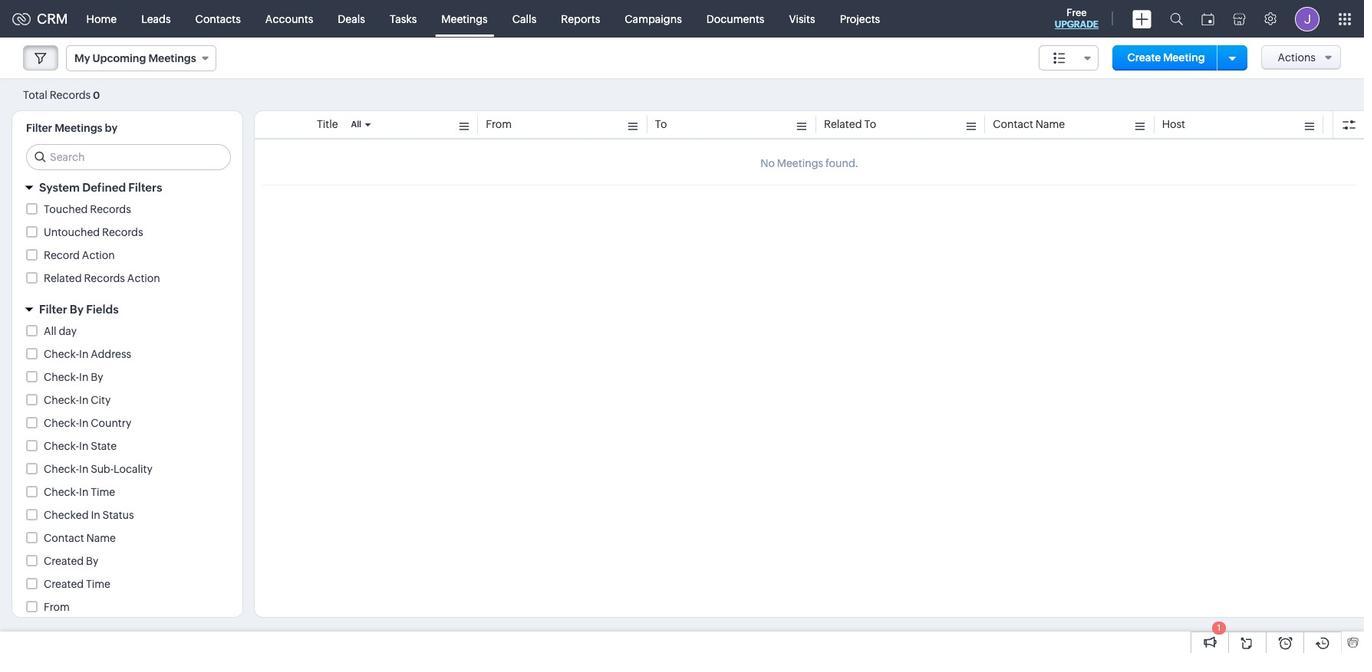 Task type: locate. For each thing, give the bounding box(es) containing it.
deals link
[[326, 0, 377, 37]]

upcoming
[[92, 52, 146, 64]]

0 vertical spatial meetings
[[441, 13, 488, 25]]

records left 0
[[50, 89, 91, 101]]

created down created by
[[44, 579, 84, 591]]

touched
[[44, 203, 88, 216]]

home
[[86, 13, 117, 25]]

touched records
[[44, 203, 131, 216]]

1 vertical spatial contact
[[44, 532, 84, 545]]

to
[[655, 118, 667, 130], [864, 118, 876, 130]]

day
[[59, 325, 77, 338]]

time down created by
[[86, 579, 110, 591]]

record
[[44, 249, 80, 262]]

6 check- from the top
[[44, 463, 79, 476]]

check- down check-in city
[[44, 417, 79, 430]]

1 vertical spatial contact name
[[44, 532, 116, 545]]

visits
[[789, 13, 815, 25]]

meetings
[[441, 13, 488, 25], [148, 52, 196, 64], [55, 122, 102, 134]]

7 check- from the top
[[44, 486, 79, 499]]

system
[[39, 181, 80, 194]]

country
[[91, 417, 131, 430]]

in
[[79, 348, 89, 361], [79, 371, 89, 384], [79, 394, 89, 407], [79, 417, 89, 430], [79, 440, 89, 453], [79, 463, 89, 476], [79, 486, 89, 499], [91, 509, 100, 522]]

state
[[91, 440, 117, 453]]

from
[[486, 118, 512, 130], [44, 602, 70, 614]]

action
[[82, 249, 115, 262], [127, 272, 160, 285]]

all for all
[[351, 120, 361, 129]]

all right title
[[351, 120, 361, 129]]

in left city
[[79, 394, 89, 407]]

filter down total
[[26, 122, 52, 134]]

filter by fields button
[[12, 296, 242, 323]]

my
[[74, 52, 90, 64]]

1 vertical spatial meetings
[[148, 52, 196, 64]]

1 check- from the top
[[44, 348, 79, 361]]

1 horizontal spatial contact name
[[993, 118, 1065, 130]]

status
[[102, 509, 134, 522]]

by up created time
[[86, 555, 98, 568]]

1 vertical spatial from
[[44, 602, 70, 614]]

contacts link
[[183, 0, 253, 37]]

system defined filters button
[[12, 174, 242, 201]]

0 horizontal spatial name
[[86, 532, 116, 545]]

time down the sub-
[[91, 486, 115, 499]]

in up check-in by
[[79, 348, 89, 361]]

3 check- from the top
[[44, 394, 79, 407]]

records down 'touched records'
[[102, 226, 143, 239]]

tasks link
[[377, 0, 429, 37]]

documents
[[707, 13, 765, 25]]

related to
[[824, 118, 876, 130]]

0 horizontal spatial all
[[44, 325, 56, 338]]

5 check- from the top
[[44, 440, 79, 453]]

2 vertical spatial by
[[86, 555, 98, 568]]

check-in time
[[44, 486, 115, 499]]

in up check-in state on the bottom of the page
[[79, 417, 89, 430]]

search image
[[1170, 12, 1183, 25]]

check- up check-in time
[[44, 463, 79, 476]]

check- for check-in sub-locality
[[44, 463, 79, 476]]

actions
[[1278, 51, 1316, 64]]

check-in address
[[44, 348, 131, 361]]

free
[[1067, 7, 1087, 18]]

0 vertical spatial action
[[82, 249, 115, 262]]

meetings left by
[[55, 122, 102, 134]]

contact name down size image
[[993, 118, 1065, 130]]

0 vertical spatial contact
[[993, 118, 1033, 130]]

check-in by
[[44, 371, 103, 384]]

by inside dropdown button
[[70, 303, 84, 316]]

checked in status
[[44, 509, 134, 522]]

0 vertical spatial created
[[44, 555, 84, 568]]

filters
[[128, 181, 162, 194]]

2 check- from the top
[[44, 371, 79, 384]]

projects link
[[828, 0, 893, 37]]

My Upcoming Meetings field
[[66, 45, 216, 71]]

related
[[824, 118, 862, 130], [44, 272, 82, 285]]

contact name up created by
[[44, 532, 116, 545]]

1 horizontal spatial related
[[824, 118, 862, 130]]

check- for check-in time
[[44, 486, 79, 499]]

created
[[44, 555, 84, 568], [44, 579, 84, 591]]

check- down all day
[[44, 348, 79, 361]]

records up fields
[[84, 272, 125, 285]]

title
[[317, 118, 338, 130]]

contact name
[[993, 118, 1065, 130], [44, 532, 116, 545]]

0 horizontal spatial related
[[44, 272, 82, 285]]

all day
[[44, 325, 77, 338]]

time
[[91, 486, 115, 499], [86, 579, 110, 591]]

filter up all day
[[39, 303, 67, 316]]

check- for check-in city
[[44, 394, 79, 407]]

records down defined
[[90, 203, 131, 216]]

check-
[[44, 348, 79, 361], [44, 371, 79, 384], [44, 394, 79, 407], [44, 417, 79, 430], [44, 440, 79, 453], [44, 463, 79, 476], [44, 486, 79, 499]]

untouched
[[44, 226, 100, 239]]

check-in city
[[44, 394, 111, 407]]

in down check-in address
[[79, 371, 89, 384]]

campaigns
[[625, 13, 682, 25]]

action up filter by fields dropdown button
[[127, 272, 160, 285]]

profile element
[[1286, 0, 1329, 37]]

1 vertical spatial filter
[[39, 303, 67, 316]]

fields
[[86, 303, 119, 316]]

meetings down leads link
[[148, 52, 196, 64]]

check- for check-in state
[[44, 440, 79, 453]]

1 vertical spatial action
[[127, 272, 160, 285]]

meetings left calls
[[441, 13, 488, 25]]

tasks
[[390, 13, 417, 25]]

by for created
[[86, 555, 98, 568]]

1 to from the left
[[655, 118, 667, 130]]

0
[[93, 89, 100, 101]]

1 horizontal spatial all
[[351, 120, 361, 129]]

create menu image
[[1132, 10, 1152, 28]]

0 vertical spatial by
[[70, 303, 84, 316]]

created by
[[44, 555, 98, 568]]

1 vertical spatial related
[[44, 272, 82, 285]]

action up related records action
[[82, 249, 115, 262]]

None field
[[1039, 45, 1098, 71]]

created up created time
[[44, 555, 84, 568]]

2 created from the top
[[44, 579, 84, 591]]

accounts
[[265, 13, 313, 25]]

1 vertical spatial all
[[44, 325, 56, 338]]

in for status
[[91, 509, 100, 522]]

1 vertical spatial created
[[44, 579, 84, 591]]

0 horizontal spatial meetings
[[55, 122, 102, 134]]

filter inside dropdown button
[[39, 303, 67, 316]]

in left the state
[[79, 440, 89, 453]]

0 horizontal spatial action
[[82, 249, 115, 262]]

by up day
[[70, 303, 84, 316]]

0 vertical spatial filter
[[26, 122, 52, 134]]

check-in sub-locality
[[44, 463, 153, 476]]

locality
[[114, 463, 153, 476]]

1 horizontal spatial contact
[[993, 118, 1033, 130]]

all
[[351, 120, 361, 129], [44, 325, 56, 338]]

0 horizontal spatial to
[[655, 118, 667, 130]]

0 vertical spatial related
[[824, 118, 862, 130]]

1 horizontal spatial meetings
[[148, 52, 196, 64]]

related for related to
[[824, 118, 862, 130]]

1 horizontal spatial from
[[486, 118, 512, 130]]

system defined filters
[[39, 181, 162, 194]]

0 vertical spatial all
[[351, 120, 361, 129]]

contact
[[993, 118, 1033, 130], [44, 532, 84, 545]]

search element
[[1161, 0, 1192, 38]]

defined
[[82, 181, 126, 194]]

in for city
[[79, 394, 89, 407]]

records
[[50, 89, 91, 101], [90, 203, 131, 216], [102, 226, 143, 239], [84, 272, 125, 285]]

by
[[70, 303, 84, 316], [91, 371, 103, 384], [86, 555, 98, 568]]

by up city
[[91, 371, 103, 384]]

created for created time
[[44, 579, 84, 591]]

check- down check-in by
[[44, 394, 79, 407]]

profile image
[[1295, 7, 1320, 31]]

logo image
[[12, 13, 31, 25]]

name
[[1036, 118, 1065, 130], [86, 532, 116, 545]]

sub-
[[91, 463, 114, 476]]

in up checked in status
[[79, 486, 89, 499]]

in for address
[[79, 348, 89, 361]]

2 vertical spatial meetings
[[55, 122, 102, 134]]

0 vertical spatial contact name
[[993, 118, 1065, 130]]

check- down check-in country
[[44, 440, 79, 453]]

reports link
[[549, 0, 612, 37]]

4 check- from the top
[[44, 417, 79, 430]]

check- up checked
[[44, 486, 79, 499]]

in left status
[[91, 509, 100, 522]]

in for sub-
[[79, 463, 89, 476]]

filter
[[26, 122, 52, 134], [39, 303, 67, 316]]

name down size image
[[1036, 118, 1065, 130]]

all left day
[[44, 325, 56, 338]]

name down checked in status
[[86, 532, 116, 545]]

1 created from the top
[[44, 555, 84, 568]]

1 horizontal spatial to
[[864, 118, 876, 130]]

check- up check-in city
[[44, 371, 79, 384]]

filter by fields
[[39, 303, 119, 316]]

0 vertical spatial name
[[1036, 118, 1065, 130]]

created time
[[44, 579, 110, 591]]

related records action
[[44, 272, 160, 285]]

calendar image
[[1202, 13, 1215, 25]]

Search text field
[[27, 145, 230, 170]]

in left the sub-
[[79, 463, 89, 476]]



Task type: vqa. For each thing, say whether or not it's contained in the screenshot.
Touched RECORDS
yes



Task type: describe. For each thing, give the bounding box(es) containing it.
calls
[[512, 13, 537, 25]]

create meeting
[[1128, 51, 1205, 64]]

my upcoming meetings
[[74, 52, 196, 64]]

by
[[105, 122, 118, 134]]

record action
[[44, 249, 115, 262]]

reports
[[561, 13, 600, 25]]

meetings inside field
[[148, 52, 196, 64]]

check- for check-in country
[[44, 417, 79, 430]]

in for country
[[79, 417, 89, 430]]

records for related
[[84, 272, 125, 285]]

create meeting button
[[1112, 45, 1220, 71]]

0 horizontal spatial contact
[[44, 532, 84, 545]]

check- for check-in by
[[44, 371, 79, 384]]

created for created by
[[44, 555, 84, 568]]

untouched records
[[44, 226, 143, 239]]

total
[[23, 89, 47, 101]]

check-in country
[[44, 417, 131, 430]]

1 horizontal spatial action
[[127, 272, 160, 285]]

calls link
[[500, 0, 549, 37]]

1 vertical spatial name
[[86, 532, 116, 545]]

filter meetings by
[[26, 122, 118, 134]]

records for touched
[[90, 203, 131, 216]]

check- for check-in address
[[44, 348, 79, 361]]

city
[[91, 394, 111, 407]]

visits link
[[777, 0, 828, 37]]

campaigns link
[[612, 0, 694, 37]]

free upgrade
[[1055, 7, 1099, 30]]

records for total
[[50, 89, 91, 101]]

size image
[[1053, 51, 1066, 65]]

in for state
[[79, 440, 89, 453]]

checked
[[44, 509, 89, 522]]

check-in state
[[44, 440, 117, 453]]

1
[[1217, 624, 1221, 633]]

in for time
[[79, 486, 89, 499]]

0 vertical spatial time
[[91, 486, 115, 499]]

accounts link
[[253, 0, 326, 37]]

upgrade
[[1055, 19, 1099, 30]]

crm link
[[12, 11, 68, 27]]

projects
[[840, 13, 880, 25]]

create menu element
[[1123, 0, 1161, 37]]

0 horizontal spatial from
[[44, 602, 70, 614]]

in for by
[[79, 371, 89, 384]]

2 to from the left
[[864, 118, 876, 130]]

1 vertical spatial time
[[86, 579, 110, 591]]

documents link
[[694, 0, 777, 37]]

contacts
[[195, 13, 241, 25]]

filter for filter meetings by
[[26, 122, 52, 134]]

records for untouched
[[102, 226, 143, 239]]

leads link
[[129, 0, 183, 37]]

host
[[1162, 118, 1185, 130]]

by for filter
[[70, 303, 84, 316]]

all for all day
[[44, 325, 56, 338]]

0 vertical spatial from
[[486, 118, 512, 130]]

leads
[[141, 13, 171, 25]]

deals
[[338, 13, 365, 25]]

create
[[1128, 51, 1161, 64]]

related for related records action
[[44, 272, 82, 285]]

2 horizontal spatial meetings
[[441, 13, 488, 25]]

home link
[[74, 0, 129, 37]]

meeting
[[1163, 51, 1205, 64]]

1 vertical spatial by
[[91, 371, 103, 384]]

meetings link
[[429, 0, 500, 37]]

crm
[[37, 11, 68, 27]]

filter for filter by fields
[[39, 303, 67, 316]]

1 horizontal spatial name
[[1036, 118, 1065, 130]]

total records 0
[[23, 89, 100, 101]]

address
[[91, 348, 131, 361]]

0 horizontal spatial contact name
[[44, 532, 116, 545]]



